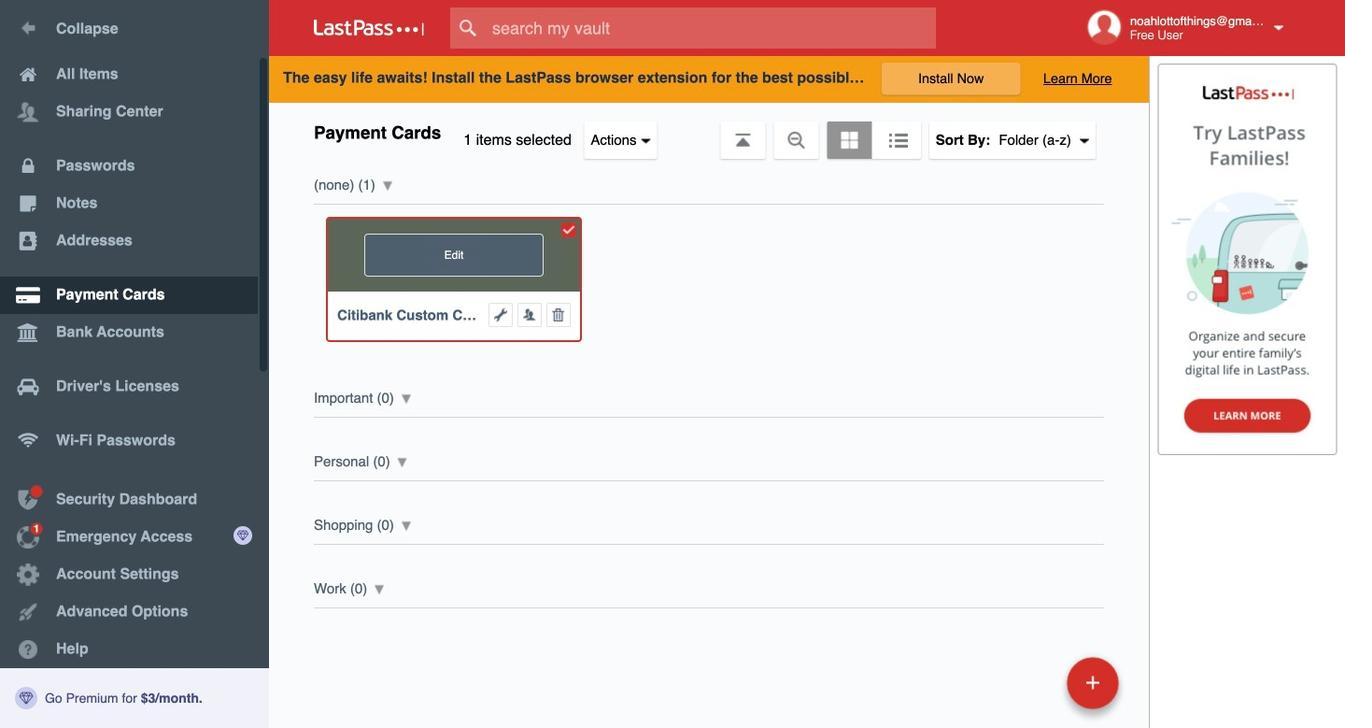 Task type: describe. For each thing, give the bounding box(es) containing it.
Search search field
[[451, 7, 973, 49]]

vault options navigation
[[269, 103, 1150, 159]]

new item navigation
[[1061, 652, 1131, 728]]

main navigation navigation
[[0, 0, 269, 728]]



Task type: locate. For each thing, give the bounding box(es) containing it.
search my vault text field
[[451, 7, 973, 49]]

new item image
[[1087, 676, 1100, 689]]

lastpass image
[[314, 20, 424, 36]]



Task type: vqa. For each thing, say whether or not it's contained in the screenshot.
Lastpass IMAGE
yes



